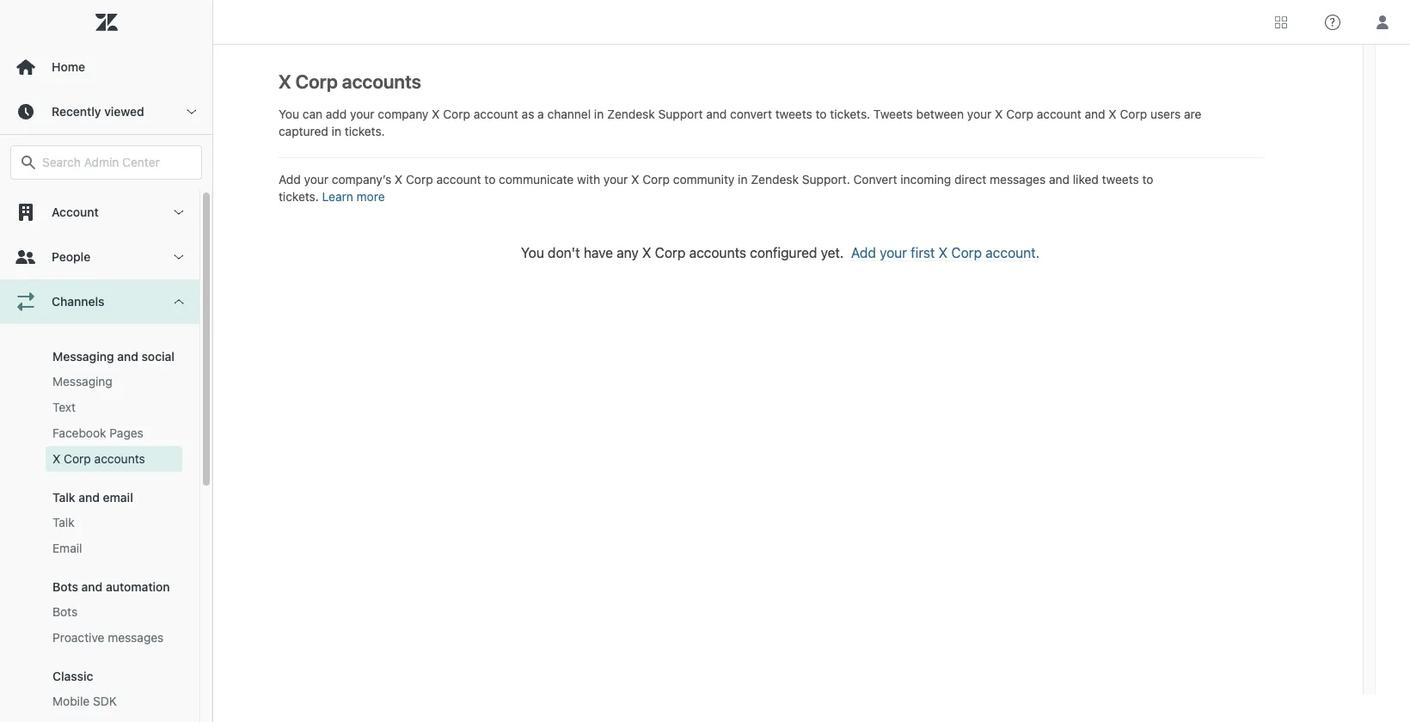 Task type: describe. For each thing, give the bounding box(es) containing it.
x corp accounts
[[52, 452, 145, 466]]

Search Admin Center field
[[42, 155, 191, 170]]

mobile
[[52, 694, 90, 709]]

messaging and social
[[52, 349, 175, 364]]

mobile sdk element
[[52, 693, 117, 711]]

home
[[52, 59, 85, 74]]

talk for talk and email
[[52, 490, 75, 505]]

viewed
[[104, 104, 144, 119]]

primary element
[[0, 0, 213, 723]]

facebook pages element
[[52, 425, 144, 442]]

email
[[103, 490, 133, 505]]

sdk
[[93, 694, 117, 709]]

talk link
[[46, 510, 182, 536]]

account
[[52, 205, 99, 219]]

talk element
[[52, 514, 75, 532]]

messaging link
[[46, 369, 182, 395]]

and for messaging
[[117, 349, 138, 364]]

pages
[[110, 426, 144, 440]]

messaging for messaging
[[52, 374, 113, 389]]

messages
[[108, 631, 164, 645]]

corp
[[64, 452, 91, 466]]

text
[[52, 400, 76, 415]]

accounts
[[94, 452, 145, 466]]

social
[[142, 349, 175, 364]]

tree inside primary element
[[0, 190, 212, 723]]

text link
[[46, 395, 182, 421]]

email link
[[46, 536, 182, 562]]

automation
[[106, 580, 170, 594]]

proactive messages
[[52, 631, 164, 645]]

bots link
[[46, 600, 182, 625]]

home button
[[0, 45, 212, 89]]

talk for talk
[[52, 515, 75, 530]]

bots element
[[52, 604, 78, 621]]

bots for bots and automation
[[52, 580, 78, 594]]

mobile sdk link
[[46, 689, 182, 715]]

proactive
[[52, 631, 105, 645]]



Task type: vqa. For each thing, say whether or not it's contained in the screenshot.
1st The Talk from the top
yes



Task type: locate. For each thing, give the bounding box(es) containing it.
text element
[[52, 399, 76, 416]]

bots for bots
[[52, 605, 78, 619]]

talk and email element
[[52, 490, 133, 505]]

messaging for messaging and social
[[52, 349, 114, 364]]

1 vertical spatial talk
[[52, 515, 75, 530]]

recently viewed button
[[0, 89, 212, 134]]

bots
[[52, 580, 78, 594], [52, 605, 78, 619]]

messaging up the messaging element
[[52, 349, 114, 364]]

and
[[117, 349, 138, 364], [78, 490, 100, 505], [81, 580, 103, 594]]

and for bots
[[81, 580, 103, 594]]

zendesk products image
[[1276, 16, 1288, 28]]

classic element
[[52, 669, 93, 684]]

1 vertical spatial and
[[78, 490, 100, 505]]

and up the "messaging" link
[[117, 349, 138, 364]]

channels button
[[0, 280, 200, 324]]

user menu image
[[1372, 11, 1394, 33]]

classic
[[52, 669, 93, 684]]

tree
[[0, 190, 212, 723]]

bots up proactive on the left bottom
[[52, 605, 78, 619]]

people button
[[0, 235, 200, 280]]

and left email at the bottom left of page
[[78, 490, 100, 505]]

tree item
[[0, 280, 200, 723]]

messaging inside the "messaging" link
[[52, 374, 113, 389]]

0 vertical spatial and
[[117, 349, 138, 364]]

email
[[52, 541, 82, 556]]

help image
[[1326, 14, 1341, 30]]

proactive messages element
[[52, 630, 164, 647]]

0 vertical spatial messaging
[[52, 349, 114, 364]]

x corp accounts element
[[52, 451, 145, 468]]

bots and automation
[[52, 580, 170, 594]]

2 messaging from the top
[[52, 374, 113, 389]]

tree containing account
[[0, 190, 212, 723]]

facebook pages link
[[46, 421, 182, 446]]

x corp accounts link
[[46, 446, 182, 472]]

recently
[[52, 104, 101, 119]]

channels group
[[0, 324, 200, 723]]

2 vertical spatial and
[[81, 580, 103, 594]]

messaging
[[52, 349, 114, 364], [52, 374, 113, 389]]

1 bots from the top
[[52, 580, 78, 594]]

tree item containing channels
[[0, 280, 200, 723]]

mobile sdk
[[52, 694, 117, 709]]

2 bots from the top
[[52, 605, 78, 619]]

proactive messages link
[[46, 625, 182, 651]]

talk up talk element
[[52, 490, 75, 505]]

messaging and social element
[[52, 349, 175, 364]]

1 vertical spatial messaging
[[52, 374, 113, 389]]

none search field inside primary element
[[2, 145, 211, 180]]

email element
[[52, 540, 82, 557]]

messaging element
[[52, 373, 113, 391]]

facebook pages
[[52, 426, 144, 440]]

channels
[[52, 294, 105, 309]]

talk and email
[[52, 490, 133, 505]]

1 vertical spatial bots
[[52, 605, 78, 619]]

x
[[52, 452, 61, 466]]

bots up the bots element
[[52, 580, 78, 594]]

recently viewed
[[52, 104, 144, 119]]

messaging up text
[[52, 374, 113, 389]]

facebook
[[52, 426, 106, 440]]

2 talk from the top
[[52, 515, 75, 530]]

None search field
[[2, 145, 211, 180]]

1 talk from the top
[[52, 490, 75, 505]]

account button
[[0, 190, 200, 235]]

0 vertical spatial bots
[[52, 580, 78, 594]]

and for talk
[[78, 490, 100, 505]]

talk up email
[[52, 515, 75, 530]]

1 messaging from the top
[[52, 349, 114, 364]]

bots and automation element
[[52, 580, 170, 594]]

people
[[52, 249, 90, 264]]

and up bots link
[[81, 580, 103, 594]]

tree item inside 'tree'
[[0, 280, 200, 723]]

talk
[[52, 490, 75, 505], [52, 515, 75, 530]]

0 vertical spatial talk
[[52, 490, 75, 505]]



